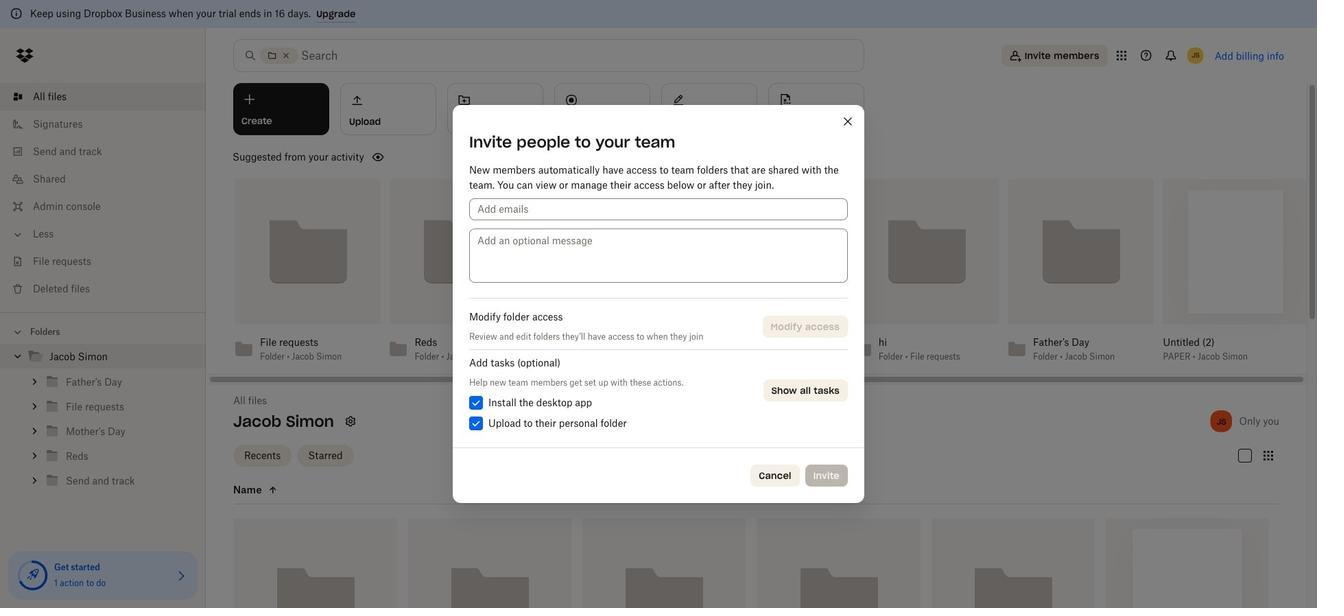 Task type: locate. For each thing, give the bounding box(es) containing it.
less image
[[11, 228, 25, 242]]

folder, reds row
[[757, 518, 921, 608]]

dialog
[[453, 105, 865, 503]]

list item
[[0, 83, 206, 110]]

file, _ getting started with dropbox paper.paper row
[[1106, 518, 1270, 608]]

group
[[0, 369, 206, 493]]

list
[[0, 75, 206, 312]]

Add an optional message text field
[[469, 229, 848, 283]]

dropbox image
[[11, 42, 38, 69]]

alert
[[0, 0, 1318, 28]]

folder, father's day row
[[234, 518, 397, 608]]

folder, send and track row
[[932, 518, 1095, 608]]



Task type: vqa. For each thing, say whether or not it's contained in the screenshot.
"Folder, Father's Day" row
yes



Task type: describe. For each thing, give the bounding box(es) containing it.
Add emails text field
[[478, 202, 840, 217]]

folder, mother's day row
[[583, 518, 746, 608]]

folder, file requests row
[[408, 518, 572, 608]]



